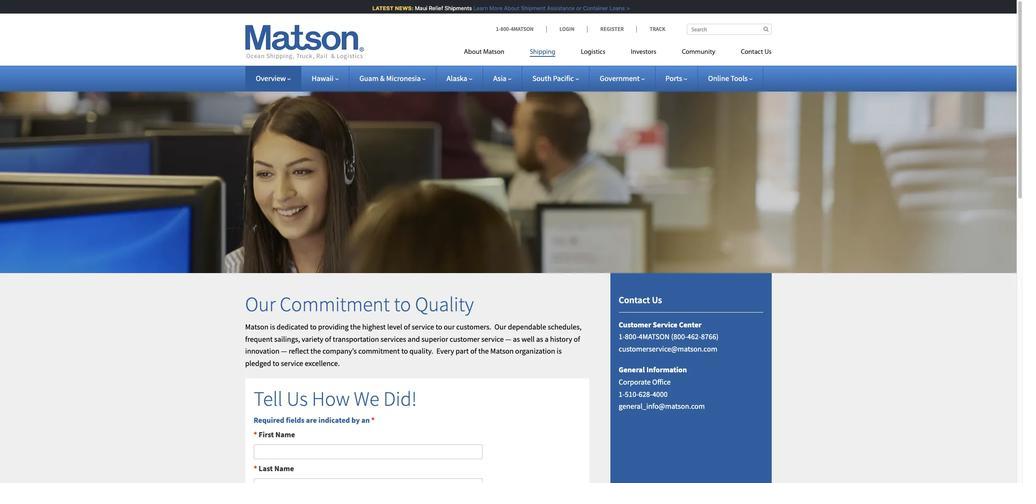 Task type: describe. For each thing, give the bounding box(es) containing it.
schedules,
[[548, 322, 582, 332]]

frequent
[[245, 334, 273, 344]]

indicated
[[319, 416, 350, 425]]

8766)
[[701, 332, 719, 342]]

or
[[571, 5, 577, 11]]

name for * first name
[[275, 430, 295, 440]]

logistics
[[581, 49, 605, 56]]

contact us inside contact us link
[[741, 49, 772, 56]]

providing
[[318, 322, 349, 332]]

alaska
[[447, 73, 467, 83]]

variety
[[302, 334, 323, 344]]

* for first name
[[254, 430, 257, 440]]

community
[[682, 49, 715, 56]]

track
[[650, 25, 666, 33]]

services
[[381, 334, 406, 344]]

to up variety
[[310, 322, 317, 332]]

register
[[600, 25, 624, 33]]

guam & micronesia link
[[359, 73, 426, 83]]

contact inside top menu navigation
[[741, 49, 763, 56]]

to right the pledged at the left of the page
[[273, 359, 279, 369]]

innovation
[[245, 347, 280, 356]]

micronesia
[[386, 73, 421, 83]]

hawaii link
[[312, 73, 339, 83]]

tools
[[731, 73, 748, 83]]

us inside section
[[652, 294, 662, 306]]

blue matson logo with ocean, shipping, truck, rail and logistics written beneath it. image
[[245, 25, 364, 60]]

information
[[647, 365, 687, 375]]

>
[[622, 5, 625, 11]]

to left our on the left bottom of the page
[[436, 322, 442, 332]]

investors
[[631, 49, 656, 56]]

register link
[[587, 25, 637, 33]]

by
[[352, 416, 360, 425]]

reflect
[[289, 347, 309, 356]]

0 vertical spatial service
[[412, 322, 434, 332]]

last
[[259, 464, 273, 474]]

are
[[306, 416, 317, 425]]

our commitment to quality
[[245, 292, 474, 317]]

1-510-628-4000 link
[[619, 390, 668, 399]]

pledged
[[245, 359, 271, 369]]

1 vertical spatial matson
[[245, 322, 269, 332]]

superior
[[422, 334, 448, 344]]

relief
[[424, 5, 438, 11]]

corporate
[[619, 377, 651, 387]]

part
[[456, 347, 469, 356]]

government
[[600, 73, 640, 83]]

hawaii
[[312, 73, 334, 83]]

our
[[245, 292, 276, 317]]

quality
[[415, 292, 474, 317]]

and
[[408, 334, 420, 344]]

1-800-4matson
[[496, 25, 534, 33]]

transportation
[[333, 334, 379, 344]]

south pacific link
[[532, 73, 579, 83]]

learn
[[469, 5, 483, 11]]

628-
[[639, 390, 653, 399]]

contact inside section
[[619, 294, 650, 306]]

history
[[550, 334, 572, 344]]

track link
[[637, 25, 666, 33]]

name for * last name
[[274, 464, 294, 474]]

customers.
[[456, 322, 491, 332]]

alaska link
[[447, 73, 473, 83]]

us inside top menu navigation
[[765, 49, 772, 56]]

462-
[[687, 332, 701, 342]]

1 horizontal spatial —
[[505, 334, 511, 344]]

guam & micronesia
[[359, 73, 421, 83]]

0 vertical spatial is
[[270, 322, 275, 332]]

organization
[[515, 347, 555, 356]]

online tools
[[708, 73, 748, 83]]

1- inside customer service center 1-800-4matson (800-462-8766) customerservice@matson.com
[[619, 332, 625, 342]]

overview link
[[256, 73, 291, 83]]

commitment
[[358, 347, 400, 356]]

a
[[545, 334, 549, 344]]

us inside tell us how we did! required fields are indicated by an *
[[287, 386, 308, 412]]

an
[[361, 416, 370, 425]]

0 vertical spatial 1-
[[496, 25, 501, 33]]

4matson inside customer service center 1-800-4matson (800-462-8766) customerservice@matson.com
[[639, 332, 670, 342]]

shipping
[[530, 49, 556, 56]]

2 as from the left
[[536, 334, 543, 344]]

latest news: maui relief shipments learn more about shipment assistance or container loans >
[[368, 5, 625, 11]]

customerservice@matson.com
[[619, 344, 717, 354]]

customerservice@matson.com link
[[619, 344, 717, 354]]

south
[[532, 73, 552, 83]]

about inside top menu navigation
[[464, 49, 482, 56]]

matson is dedicated to providing the highest level of service to our customers.  our dependable schedules, frequent sailings, variety of transportation services and superior customer service — as well as a history of innovation — reflect the company's commitment to quality.  every part of the matson organization is pledged to service excellence.
[[245, 322, 582, 369]]

1 horizontal spatial the
[[350, 322, 361, 332]]

shipments
[[440, 5, 467, 11]]

contact us link
[[728, 45, 772, 62]]

1-800-4matson link
[[496, 25, 546, 33]]

login
[[560, 25, 575, 33]]

level
[[387, 322, 402, 332]]

0 horizontal spatial the
[[311, 347, 321, 356]]

maui
[[410, 5, 422, 11]]

how
[[312, 386, 350, 412]]

* first name
[[254, 430, 295, 440]]

0 vertical spatial about
[[499, 5, 515, 11]]

0 horizontal spatial —
[[281, 347, 287, 356]]



Task type: locate. For each thing, give the bounding box(es) containing it.
* right an
[[371, 416, 375, 425]]

assistance
[[542, 5, 570, 11]]

1- down the customer
[[619, 332, 625, 342]]

4matson down service
[[639, 332, 670, 342]]

1 vertical spatial name
[[274, 464, 294, 474]]

2 horizontal spatial service
[[481, 334, 504, 344]]

2 vertical spatial 1-
[[619, 390, 625, 399]]

of right part
[[470, 347, 477, 356]]

matson left organization
[[490, 347, 514, 356]]

to down and
[[401, 347, 408, 356]]

customer
[[619, 320, 651, 330]]

— down 'sailings,'
[[281, 347, 287, 356]]

service up and
[[412, 322, 434, 332]]

0 horizontal spatial as
[[513, 334, 520, 344]]

us up service
[[652, 294, 662, 306]]

community link
[[669, 45, 728, 62]]

container
[[578, 5, 603, 11]]

to up "level"
[[394, 292, 411, 317]]

* left last
[[254, 464, 257, 474]]

None text field
[[254, 445, 483, 460]]

0 horizontal spatial contact us
[[619, 294, 662, 306]]

1-
[[496, 25, 501, 33], [619, 332, 625, 342], [619, 390, 625, 399]]

general
[[619, 365, 645, 375]]

1 horizontal spatial service
[[412, 322, 434, 332]]

contact up the customer
[[619, 294, 650, 306]]

0 vertical spatial matson
[[483, 49, 504, 56]]

contact up "tools"
[[741, 49, 763, 56]]

0 vertical spatial name
[[275, 430, 295, 440]]

1 vertical spatial service
[[481, 334, 504, 344]]

0 horizontal spatial is
[[270, 322, 275, 332]]

0 vertical spatial 4matson
[[511, 25, 534, 33]]

1 horizontal spatial as
[[536, 334, 543, 344]]

1 vertical spatial 1-
[[619, 332, 625, 342]]

1- inside general information corporate office 1-510-628-4000 general_info@matson.com
[[619, 390, 625, 399]]

company's
[[323, 347, 357, 356]]

latest
[[368, 5, 389, 11]]

the down variety
[[311, 347, 321, 356]]

2 vertical spatial matson
[[490, 347, 514, 356]]

dependable
[[508, 322, 546, 332]]

matson up asia
[[483, 49, 504, 56]]

* for last name
[[254, 464, 257, 474]]

0 horizontal spatial service
[[281, 359, 303, 369]]

we
[[354, 386, 379, 412]]

ports link
[[666, 73, 687, 83]]

login link
[[546, 25, 587, 33]]

as left well
[[513, 334, 520, 344]]

ports
[[666, 73, 682, 83]]

search image
[[764, 26, 769, 32]]

service down reflect
[[281, 359, 303, 369]]

0 horizontal spatial 4matson
[[511, 25, 534, 33]]

510-
[[625, 390, 639, 399]]

commitment
[[280, 292, 390, 317]]

name right last
[[274, 464, 294, 474]]

1 vertical spatial is
[[557, 347, 562, 356]]

0 vertical spatial us
[[765, 49, 772, 56]]

1 horizontal spatial us
[[652, 294, 662, 306]]

800- inside customer service center 1-800-4matson (800-462-8766) customerservice@matson.com
[[625, 332, 639, 342]]

service
[[653, 320, 678, 330]]

of right history
[[574, 334, 580, 344]]

1 horizontal spatial 4matson
[[639, 332, 670, 342]]

online
[[708, 73, 729, 83]]

about
[[499, 5, 515, 11], [464, 49, 482, 56]]

0 vertical spatial —
[[505, 334, 511, 344]]

None search field
[[687, 24, 772, 35]]

&
[[380, 73, 385, 83]]

of
[[404, 322, 410, 332], [325, 334, 331, 344], [574, 334, 580, 344], [470, 347, 477, 356]]

4matson down shipment
[[511, 25, 534, 33]]

general information corporate office 1-510-628-4000 general_info@matson.com
[[619, 365, 705, 412]]

1- down latest news: maui relief shipments learn more about shipment assistance or container loans >
[[496, 25, 501, 33]]

* inside tell us how we did! required fields are indicated by an *
[[371, 416, 375, 425]]

2 horizontal spatial us
[[765, 49, 772, 56]]

0 vertical spatial 800-
[[501, 25, 511, 33]]

matson inside top menu navigation
[[483, 49, 504, 56]]

loans
[[605, 5, 620, 11]]

0 vertical spatial *
[[371, 416, 375, 425]]

well
[[522, 334, 535, 344]]

4matson
[[511, 25, 534, 33], [639, 332, 670, 342]]

1 horizontal spatial about
[[499, 5, 515, 11]]

south pacific
[[532, 73, 574, 83]]

as
[[513, 334, 520, 344], [536, 334, 543, 344]]

contact us down the "search" icon
[[741, 49, 772, 56]]

online tools link
[[708, 73, 753, 83]]

about up alaska link
[[464, 49, 482, 56]]

name
[[275, 430, 295, 440], [274, 464, 294, 474]]

2 vertical spatial service
[[281, 359, 303, 369]]

1 horizontal spatial contact
[[741, 49, 763, 56]]

shipment
[[516, 5, 541, 11]]

office
[[652, 377, 671, 387]]

customer service center 1-800-4matson (800-462-8766) customerservice@matson.com
[[619, 320, 719, 354]]

guam
[[359, 73, 379, 83]]

0 horizontal spatial about
[[464, 49, 482, 56]]

investors link
[[618, 45, 669, 62]]

*
[[371, 416, 375, 425], [254, 430, 257, 440], [254, 464, 257, 474]]

1- down corporate
[[619, 390, 625, 399]]

2 horizontal spatial the
[[478, 347, 489, 356]]

asia link
[[493, 73, 512, 83]]

pacific
[[553, 73, 574, 83]]

general_info@matson.com link
[[619, 402, 705, 412]]

1 vertical spatial 800-
[[625, 332, 639, 342]]

1 vertical spatial —
[[281, 347, 287, 356]]

the
[[350, 322, 361, 332], [311, 347, 321, 356], [478, 347, 489, 356]]

0 horizontal spatial us
[[287, 386, 308, 412]]

1 vertical spatial us
[[652, 294, 662, 306]]

is
[[270, 322, 275, 332], [557, 347, 562, 356]]

is down history
[[557, 347, 562, 356]]

logistics link
[[568, 45, 618, 62]]

1 vertical spatial 4matson
[[639, 332, 670, 342]]

1 vertical spatial contact
[[619, 294, 650, 306]]

of right "level"
[[404, 322, 410, 332]]

customer
[[450, 334, 480, 344]]

service down customers.
[[481, 334, 504, 344]]

None text field
[[254, 479, 483, 484]]

asia
[[493, 73, 507, 83]]

1 horizontal spatial 800-
[[625, 332, 639, 342]]

1 vertical spatial *
[[254, 430, 257, 440]]

sailings,
[[274, 334, 300, 344]]

top menu navigation
[[464, 45, 772, 62]]

Search search field
[[687, 24, 772, 35]]

is up frequent
[[270, 322, 275, 332]]

overview
[[256, 73, 286, 83]]

the right part
[[478, 347, 489, 356]]

1 as from the left
[[513, 334, 520, 344]]

contact us inside contact us section
[[619, 294, 662, 306]]

0 horizontal spatial contact
[[619, 294, 650, 306]]

quality.
[[410, 347, 433, 356]]

800-
[[501, 25, 511, 33], [625, 332, 639, 342]]

4000
[[653, 390, 668, 399]]

1 vertical spatial about
[[464, 49, 482, 56]]

1 horizontal spatial contact us
[[741, 49, 772, 56]]

the up transportation
[[350, 322, 361, 332]]

matson up frequent
[[245, 322, 269, 332]]

1-800-4matson (800-462-8766) link
[[619, 332, 719, 342]]

0 vertical spatial contact
[[741, 49, 763, 56]]

us down the "search" icon
[[765, 49, 772, 56]]

2 vertical spatial us
[[287, 386, 308, 412]]

us up fields
[[287, 386, 308, 412]]

0 vertical spatial contact us
[[741, 49, 772, 56]]

about right 'more'
[[499, 5, 515, 11]]

800- down the customer
[[625, 332, 639, 342]]

banner image
[[0, 78, 1017, 274]]

contact us section
[[600, 274, 782, 484]]

learn more about shipment assistance or container loans > link
[[469, 5, 625, 11]]

service
[[412, 322, 434, 332], [481, 334, 504, 344], [281, 359, 303, 369]]

matson
[[483, 49, 504, 56], [245, 322, 269, 332], [490, 347, 514, 356]]

800- down latest news: maui relief shipments learn more about shipment assistance or container loans >
[[501, 25, 511, 33]]

name down fields
[[275, 430, 295, 440]]

first
[[259, 430, 274, 440]]

about matson
[[464, 49, 504, 56]]

of down providing
[[325, 334, 331, 344]]

government link
[[600, 73, 645, 83]]

contact us
[[741, 49, 772, 56], [619, 294, 662, 306]]

* left first at the bottom of page
[[254, 430, 257, 440]]

highest
[[362, 322, 386, 332]]

2 vertical spatial *
[[254, 464, 257, 474]]

1 vertical spatial contact us
[[619, 294, 662, 306]]

more
[[485, 5, 498, 11]]

tell us how we did! required fields are indicated by an *
[[254, 386, 417, 425]]

as left a
[[536, 334, 543, 344]]

contact us up the customer
[[619, 294, 662, 306]]

1 horizontal spatial is
[[557, 347, 562, 356]]

0 horizontal spatial 800-
[[501, 25, 511, 33]]

— left well
[[505, 334, 511, 344]]

shipping link
[[517, 45, 568, 62]]

about matson link
[[464, 45, 517, 62]]

our
[[444, 322, 455, 332]]

news:
[[390, 5, 409, 11]]



Task type: vqa. For each thing, say whether or not it's contained in the screenshot.
Fuels
no



